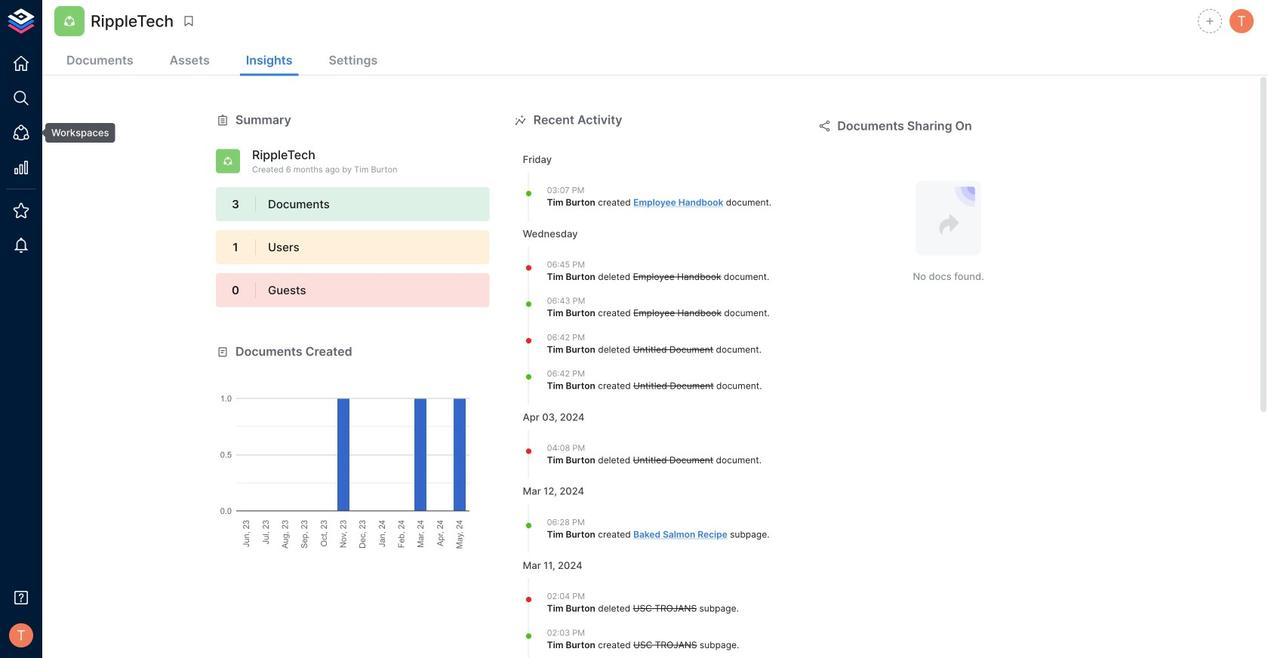 Task type: describe. For each thing, give the bounding box(es) containing it.
bookmark image
[[182, 14, 196, 28]]

a chart. image
[[216, 361, 490, 550]]



Task type: locate. For each thing, give the bounding box(es) containing it.
a chart. element
[[216, 361, 490, 550]]

tooltip
[[35, 123, 115, 143]]



Task type: vqa. For each thing, say whether or not it's contained in the screenshot.
Tooltip
yes



